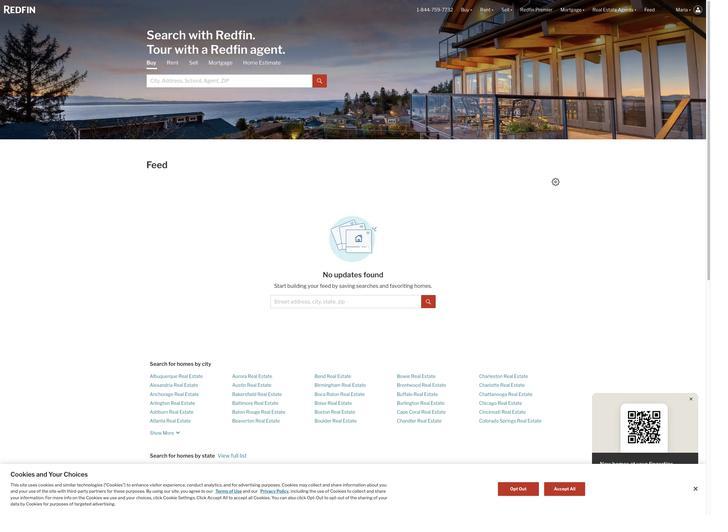Task type: vqa. For each thing, say whether or not it's contained in the screenshot.
Chicago Real Estate Real
yes



Task type: describe. For each thing, give the bounding box(es) containing it.
real down birmingham real estate link
[[341, 392, 350, 397]]

for left "can"
[[272, 492, 278, 498]]

building
[[288, 283, 307, 289]]

estate for chandler real estate
[[428, 419, 442, 424]]

1 vertical spatial site
[[49, 489, 57, 494]]

rouge
[[246, 410, 260, 415]]

rent ▾ button
[[477, 0, 498, 20]]

estate for boston real estate
[[342, 410, 356, 415]]

homes for arkansas • homes for sale
[[173, 492, 189, 498]]

2 our from the left
[[206, 489, 213, 494]]

estate for chicago real estate
[[509, 401, 523, 406]]

real estate agents ▾
[[593, 7, 637, 13]]

real down burlington real estate
[[422, 410, 431, 415]]

charlotte real estate
[[480, 383, 525, 388]]

sell for sell ▾
[[502, 7, 510, 13]]

austin
[[232, 383, 246, 388]]

estate down burlington real estate
[[432, 410, 446, 415]]

for up policy
[[278, 483, 285, 489]]

submit search image
[[317, 79, 323, 84]]

arizona • homes for sale
[[150, 483, 202, 489]]

albuquerque
[[150, 374, 178, 379]]

by right feed
[[332, 283, 338, 289]]

colorado springs real estate
[[480, 419, 542, 424]]

homes for idaho • homes for sale
[[330, 492, 346, 498]]

feed
[[320, 283, 331, 289]]

2 vertical spatial homes
[[613, 461, 630, 468]]

estate for boise real estate
[[338, 401, 352, 406]]

and up terms of use link
[[224, 483, 231, 488]]

search for search for homes by city
[[150, 361, 168, 368]]

cookies down hawaii • homes for sale
[[330, 489, 347, 494]]

▾ for rent ▾
[[492, 7, 494, 13]]

your left choices,
[[126, 496, 135, 501]]

tour
[[147, 42, 172, 57]]

burlington real estate link
[[397, 401, 445, 406]]

the left sharing
[[351, 496, 357, 501]]

sale for connecticut • homes for sale
[[286, 483, 294, 489]]

real right the springs
[[518, 419, 527, 424]]

chandler real estate link
[[397, 419, 442, 424]]

• for hawaii
[[330, 483, 332, 489]]

to left opt-
[[325, 496, 329, 501]]

bakersfield
[[232, 392, 257, 397]]

real for brentwood real estate
[[422, 383, 432, 388]]

of inside this site uses cookies and similar technologies ("cookies") to enhance visitor experience, conduct analytics, and for advertising purposes. cookies may collect and share information about you and your use of the site with third-party partners for these purposes. by using our site, you agree to our
[[37, 489, 41, 494]]

start building your feed by saving searches and favoriting homes.
[[274, 283, 433, 289]]

cookies down partners
[[86, 496, 102, 501]]

charleston
[[480, 374, 503, 379]]

mortgage link
[[209, 59, 233, 66]]

real for charlotte real estate
[[501, 383, 510, 388]]

your right at
[[637, 461, 648, 468]]

2 click from the left
[[297, 496, 306, 501]]

boulder real estate link
[[315, 419, 357, 424]]

▾ for buy ▾
[[471, 7, 473, 13]]

estate for anchorage real estate
[[185, 392, 199, 397]]

partners
[[89, 489, 106, 494]]

burlington real estate
[[397, 401, 445, 406]]

bakersfield real estate link
[[232, 392, 282, 397]]

the up opt-
[[310, 489, 316, 494]]

estate for austin real estate
[[258, 383, 272, 388]]

real for chandler real estate
[[418, 419, 427, 424]]

estate for bowie real estate
[[422, 374, 436, 379]]

and down these
[[118, 496, 125, 501]]

by
[[146, 489, 152, 494]]

share inside this site uses cookies and similar technologies ("cookies") to enhance visitor experience, conduct analytics, and for advertising purposes. cookies may collect and share information about you and your use of the site with third-party partners for these purposes. by using our site, you agree to our
[[331, 483, 342, 488]]

of left use
[[229, 489, 233, 494]]

estate for arlington real estate
[[181, 401, 195, 406]]

homes for sale link for maryland • homes for sale
[[503, 492, 535, 498]]

0 horizontal spatial purposes.
[[126, 489, 145, 494]]

with inside this site uses cookies and similar technologies ("cookies") to enhance visitor experience, conduct analytics, and for advertising purposes. cookies may collect and share information about you and your use of the site with third-party partners for these purposes. by using our site, you agree to our
[[57, 489, 66, 494]]

estate right the springs
[[528, 419, 542, 424]]

759-
[[432, 7, 442, 13]]

updates
[[334, 271, 362, 279]]

• for delaware
[[254, 492, 255, 498]]

real for beaverton real estate
[[256, 419, 265, 424]]

chandler
[[397, 419, 417, 424]]

for up albuquerque real estate
[[169, 361, 176, 368]]

sale right the opt
[[520, 483, 528, 489]]

saving
[[339, 283, 355, 289]]

home
[[243, 60, 258, 66]]

sale for arizona • homes for sale
[[193, 483, 202, 489]]

cookies inside this site uses cookies and similar technologies ("cookies") to enhance visitor experience, conduct analytics, and for advertising purposes. cookies may collect and share information about you and your use of the site with third-party partners for these purposes. by using our site, you agree to our
[[282, 483, 298, 488]]

▾ for mortgage ▾
[[583, 7, 585, 13]]

this
[[11, 483, 19, 488]]

redfin inside redfin premier button
[[521, 7, 535, 13]]

estate for birmingham real estate
[[352, 383, 366, 388]]

1 our from the left
[[164, 489, 171, 494]]

homes for sale link for hawaii • homes for sale
[[333, 483, 365, 489]]

redfin inside search with redfin. tour with a redfin agent.
[[211, 42, 248, 57]]

and down connecticut in the bottom of the page
[[243, 489, 250, 494]]

▾ for sell ▾
[[511, 7, 513, 13]]

buffalo real estate
[[397, 392, 438, 397]]

real for atlanta real estate
[[167, 419, 176, 424]]

arkansas
[[150, 492, 170, 498]]

terms
[[216, 489, 228, 494]]

purposes
[[50, 502, 68, 507]]

new
[[601, 461, 612, 468]]

info
[[64, 496, 72, 501]]

homes for connecticut • homes for sale
[[262, 483, 277, 489]]

hawaii link
[[315, 483, 329, 489]]

buffalo
[[397, 392, 413, 397]]

chicago real estate link
[[480, 401, 523, 406]]

0 horizontal spatial you
[[181, 489, 188, 494]]

share inside , including the use of cookies to collect and share your information. for more info on the cookies we use and your choices, click cookie settings. click accept all to accept all cookies. you can also click opt-out to opt-out of the sharing of your data by cookies for purposes of targeted advertising.
[[375, 489, 386, 494]]

for up agree
[[186, 483, 192, 489]]

ashburn
[[150, 410, 168, 415]]

homes for delaware • homes for sale
[[256, 492, 271, 498]]

real for anchorage real estate
[[175, 392, 184, 397]]

rent ▾
[[481, 7, 494, 13]]

1 horizontal spatial use
[[110, 496, 117, 501]]

ashburn real estate
[[150, 410, 194, 415]]

bend real estate
[[315, 374, 352, 379]]

cincinnati real estate
[[480, 410, 526, 415]]

buffalo real estate link
[[397, 392, 438, 397]]

estate for bakersfield real estate
[[268, 392, 282, 397]]

real for arlington real estate
[[171, 401, 180, 406]]

cincinnati
[[480, 410, 501, 415]]

privacy policy link
[[261, 489, 289, 494]]

information.
[[20, 496, 44, 501]]

your left feed
[[308, 283, 319, 289]]

maria ▾
[[677, 7, 692, 13]]

buy link
[[147, 59, 156, 69]]

hawaii • homes for sale
[[315, 483, 365, 489]]

you
[[272, 496, 279, 501]]

for up idaho • homes for sale
[[349, 483, 355, 489]]

by inside , including the use of cookies to collect and share your information. for more info on the cookies we use and your choices, click cookie settings. click accept all to accept all cookies. you can also click opt-out to opt-out of the sharing of your data by cookies for purposes of targeted advertising.
[[20, 502, 25, 507]]

cookies and your choices alert dialog
[[0, 464, 707, 516]]

estate for buffalo real estate
[[424, 392, 438, 397]]

estate for chattanooga real estate
[[519, 392, 533, 397]]

connecticut
[[232, 483, 259, 489]]

enhance
[[132, 483, 149, 488]]

real for bend real estate
[[327, 374, 337, 379]]

birmingham
[[315, 383, 341, 388]]

site,
[[172, 489, 180, 494]]

these
[[114, 489, 125, 494]]

all inside , including the use of cookies to collect and share your information. for more info on the cookies we use and your choices, click cookie settings. click accept all to accept all cookies. you can also click opt-out to opt-out of the sharing of your data by cookies for purposes of targeted advertising.
[[223, 496, 228, 501]]

real for aurora real estate
[[248, 374, 258, 379]]

2 horizontal spatial use
[[317, 489, 324, 494]]

can
[[280, 496, 287, 501]]

targeted
[[74, 502, 92, 507]]

home estimate
[[243, 60, 281, 66]]

sale for maryland • homes for sale
[[526, 492, 535, 498]]

of down hawaii at the bottom of page
[[325, 489, 330, 494]]

no
[[323, 271, 333, 279]]

a
[[202, 42, 208, 57]]

mortgage ▾ button
[[557, 0, 589, 20]]

for down more on the left
[[169, 453, 176, 459]]

real for bowie real estate
[[412, 374, 421, 379]]

for up the we on the bottom of page
[[107, 489, 113, 494]]

for down opt out at bottom
[[519, 492, 526, 498]]

chicago real estate
[[480, 401, 523, 406]]

homes for arizona • homes for sale
[[170, 483, 185, 489]]

anchorage
[[150, 392, 174, 397]]

• for arizona
[[167, 483, 169, 489]]

homes for sale link for arizona • homes for sale
[[170, 483, 202, 489]]

cookies and your choices
[[11, 471, 88, 479]]

settings.
[[178, 496, 196, 501]]

all
[[249, 496, 253, 501]]

baltimore
[[232, 401, 253, 406]]

▾ for maria ▾
[[690, 7, 692, 13]]

and down the found
[[380, 283, 389, 289]]

also
[[288, 496, 296, 501]]

uses
[[28, 483, 37, 488]]

and up cookies
[[36, 471, 47, 479]]

,
[[289, 489, 290, 494]]

cape coral real estate
[[397, 410, 446, 415]]

sale for arkansas • homes for sale
[[197, 492, 206, 498]]

by left "city" at the left bottom of the page
[[195, 361, 201, 368]]

to up click
[[201, 489, 206, 494]]

conduct
[[187, 483, 203, 488]]

estate for albuquerque real estate
[[189, 374, 203, 379]]

cookies up this
[[11, 471, 35, 479]]

of down info
[[69, 502, 73, 507]]

estate for aurora real estate
[[259, 374, 273, 379]]

feed inside button
[[645, 7, 656, 13]]

1 click from the left
[[153, 496, 162, 501]]

estate for alexandria real estate
[[184, 383, 198, 388]]

charleston real estate
[[480, 374, 529, 379]]

mortgage for mortgage
[[209, 60, 233, 66]]

844-
[[421, 7, 432, 13]]

collect inside this site uses cookies and similar technologies ("cookies") to enhance visitor experience, conduct analytics, and for advertising purposes. cookies may collect and share information about you and your use of the site with third-party partners for these purposes. by using our site, you agree to our
[[309, 483, 322, 488]]

estate for beaverton real estate
[[266, 419, 280, 424]]

and down the about
[[367, 489, 374, 494]]

redfin.
[[216, 28, 256, 42]]

estate for atlanta real estate
[[177, 419, 191, 424]]

feed button
[[641, 0, 673, 20]]

the inside this site uses cookies and similar technologies ("cookies") to enhance visitor experience, conduct analytics, and for advertising purposes. cookies may collect and share information about you and your use of the site with third-party partners for these purposes. by using our site, you agree to our
[[42, 489, 48, 494]]

and down this
[[11, 489, 18, 494]]

real for chattanooga real estate
[[509, 392, 518, 397]]

estate down birmingham real estate link
[[351, 392, 365, 397]]

atlanta real estate link
[[150, 419, 191, 424]]

buy ▾
[[461, 7, 473, 13]]

homes for sale link for arkansas • homes for sale
[[173, 492, 206, 498]]

albuquerque real estate link
[[150, 374, 203, 379]]



Task type: locate. For each thing, give the bounding box(es) containing it.
1 vertical spatial search
[[150, 361, 168, 368]]

estate down "arlington real estate" 'link'
[[180, 410, 194, 415]]

baltimore real estate
[[232, 401, 279, 406]]

real down alexandria real estate link
[[175, 392, 184, 397]]

you up settings.
[[181, 489, 188, 494]]

sell link
[[189, 59, 198, 66]]

and up idaho link
[[323, 483, 330, 488]]

1 horizontal spatial purposes.
[[262, 483, 281, 488]]

arlington
[[150, 401, 170, 406]]

sell for sell
[[189, 60, 198, 66]]

0 vertical spatial feed
[[645, 7, 656, 13]]

estate up brentwood real estate
[[422, 374, 436, 379]]

1 vertical spatial accept
[[208, 496, 222, 501]]

beaverton real estate link
[[232, 419, 280, 424]]

homes up "maryland • homes for sale"
[[496, 483, 512, 489]]

0 horizontal spatial use
[[29, 489, 36, 494]]

your
[[49, 471, 62, 479]]

real up birmingham
[[327, 374, 337, 379]]

1 vertical spatial purposes.
[[126, 489, 145, 494]]

real for boston real estate
[[331, 410, 341, 415]]

homes
[[177, 361, 194, 368], [177, 453, 194, 459], [613, 461, 630, 468]]

0 horizontal spatial our
[[164, 489, 171, 494]]

estate for brentwood real estate
[[433, 383, 447, 388]]

homes for sale link for connecticut • homes for sale
[[262, 483, 294, 489]]

agent.
[[250, 42, 286, 57]]

out right the opt
[[519, 487, 527, 492]]

searches
[[357, 283, 379, 289]]

ashburn real estate link
[[150, 410, 194, 415]]

submit search image
[[426, 300, 432, 305]]

1 horizontal spatial rent
[[481, 7, 491, 13]]

information
[[343, 483, 366, 488]]

mortgage
[[561, 7, 582, 13], [209, 60, 233, 66]]

0 vertical spatial redfin
[[521, 7, 535, 13]]

1 vertical spatial redfin
[[211, 42, 248, 57]]

real for burlington real estate
[[421, 401, 430, 406]]

out inside button
[[519, 487, 527, 492]]

sale for hawaii • homes for sale
[[356, 483, 365, 489]]

connecticut • homes for sale
[[232, 483, 294, 489]]

homes for sale link for idaho • homes for sale
[[330, 492, 362, 498]]

choices
[[64, 471, 88, 479]]

collect inside , including the use of cookies to collect and share your information. for more info on the cookies we use and your choices, click cookie settings. click accept all to accept all cookies. you can also click opt-out to opt-out of the sharing of your data by cookies for purposes of targeted advertising.
[[353, 489, 366, 494]]

mortgage ▾ button
[[561, 0, 585, 20]]

estate down brentwood real estate
[[424, 392, 438, 397]]

1 horizontal spatial buy
[[461, 7, 470, 13]]

0 vertical spatial share
[[331, 483, 342, 488]]

estate inside the real estate agents ▾ link
[[604, 7, 618, 13]]

real down boston real estate link
[[333, 419, 342, 424]]

city
[[202, 361, 211, 368]]

arkansas • homes for sale
[[150, 492, 206, 498]]

• for connecticut
[[260, 483, 261, 489]]

7732
[[442, 7, 454, 13]]

1 horizontal spatial our
[[206, 489, 213, 494]]

real right "mortgage ▾"
[[593, 7, 603, 13]]

real up charlotte real estate link
[[504, 374, 514, 379]]

mortgage for mortgage ▾
[[561, 7, 582, 13]]

real for alexandria real estate
[[174, 383, 183, 388]]

share up idaho • homes for sale
[[331, 483, 342, 488]]

0 horizontal spatial rent
[[167, 60, 179, 66]]

homes for maryland • homes for sale
[[503, 492, 518, 498]]

estate for boulder real estate
[[343, 419, 357, 424]]

austin real estate link
[[232, 383, 272, 388]]

analytics,
[[204, 483, 223, 488]]

of right out
[[346, 496, 350, 501]]

estate down cape coral real estate
[[428, 419, 442, 424]]

burlington
[[397, 401, 420, 406]]

search inside search with redfin. tour with a redfin agent.
[[147, 28, 186, 42]]

arlington real estate
[[150, 401, 195, 406]]

for inside , including the use of cookies to collect and share your information. for more info on the cookies we use and your choices, click cookie settings. click accept all to accept all cookies. you can also click opt-out to opt-out of the sharing of your data by cookies for purposes of targeted advertising.
[[43, 502, 49, 507]]

sell ▾
[[502, 7, 513, 13]]

show
[[150, 430, 162, 436]]

your inside this site uses cookies and similar technologies ("cookies") to enhance visitor experience, conduct analytics, and for advertising purposes. cookies may collect and share information about you and your use of the site with third-party partners for these purposes. by using our site, you agree to our
[[19, 489, 28, 494]]

0 vertical spatial accept
[[555, 487, 570, 492]]

hawaii
[[315, 483, 329, 489]]

• up delaware • homes for sale
[[260, 483, 261, 489]]

0 vertical spatial all
[[571, 487, 576, 492]]

for up use
[[232, 483, 238, 488]]

and down your
[[55, 483, 62, 488]]

2 vertical spatial search
[[150, 453, 168, 459]]

real for ashburn real estate
[[169, 410, 179, 415]]

0 vertical spatial collect
[[309, 483, 322, 488]]

1 vertical spatial share
[[375, 489, 386, 494]]

estate down boston real estate
[[343, 419, 357, 424]]

real for austin real estate
[[247, 383, 257, 388]]

boise
[[315, 401, 327, 406]]

view
[[218, 453, 230, 459]]

1 vertical spatial out
[[316, 496, 324, 501]]

boise real estate link
[[315, 401, 352, 406]]

experience,
[[163, 483, 186, 488]]

arizona link
[[150, 483, 166, 489]]

sale left ,
[[279, 492, 288, 498]]

0 vertical spatial you
[[380, 483, 387, 488]]

all inside button
[[571, 487, 576, 492]]

boulder real estate
[[315, 419, 357, 424]]

real for charleston real estate
[[504, 374, 514, 379]]

0 vertical spatial rent
[[481, 7, 491, 13]]

rent for rent ▾
[[481, 7, 491, 13]]

the down cookies
[[42, 489, 48, 494]]

▾ right agents
[[635, 7, 637, 13]]

estate for cincinnati real estate
[[513, 410, 526, 415]]

sell right rent link
[[189, 60, 198, 66]]

chandler real estate
[[397, 419, 442, 424]]

sell right rent ▾ at right top
[[502, 7, 510, 13]]

1 vertical spatial you
[[181, 489, 188, 494]]

you right the about
[[380, 483, 387, 488]]

your right sharing
[[379, 496, 388, 501]]

homes for sale link for delaware • homes for sale
[[256, 492, 288, 498]]

real up boulder real estate
[[331, 410, 341, 415]]

our up the all
[[251, 489, 258, 494]]

▾ left the sell ▾
[[492, 7, 494, 13]]

homes for city
[[177, 361, 194, 368]]

3 ▾ from the left
[[511, 7, 513, 13]]

0 horizontal spatial redfin
[[211, 42, 248, 57]]

real up cape coral real estate
[[421, 401, 430, 406]]

boca raton real estate
[[315, 392, 365, 397]]

1-844-759-7732 link
[[417, 7, 454, 13]]

1 vertical spatial buy
[[147, 60, 156, 66]]

• down the arizona • homes for sale
[[171, 492, 173, 498]]

collect down information
[[353, 489, 366, 494]]

1 vertical spatial collect
[[353, 489, 366, 494]]

site up for
[[49, 489, 57, 494]]

by left the state
[[195, 453, 201, 459]]

estate down "city" at the left bottom of the page
[[189, 374, 203, 379]]

homes down connecticut • homes for sale
[[256, 492, 271, 498]]

▾ right maria
[[690, 7, 692, 13]]

sale for idaho • homes for sale
[[354, 492, 362, 498]]

buy inside dropdown button
[[461, 7, 470, 13]]

birmingham real estate
[[315, 383, 366, 388]]

• for idaho
[[328, 492, 329, 498]]

sell inside dropdown button
[[502, 7, 510, 13]]

app install qr code image
[[626, 409, 663, 446]]

redfin
[[521, 7, 535, 13], [211, 42, 248, 57]]

policy
[[277, 489, 289, 494]]

use up information.
[[29, 489, 36, 494]]

rent ▾ button
[[481, 0, 494, 20]]

real for bakersfield real estate
[[258, 392, 267, 397]]

real up austin real estate
[[248, 374, 258, 379]]

real estate agents ▾ button
[[589, 0, 641, 20]]

sale up ,
[[286, 483, 294, 489]]

0 horizontal spatial share
[[331, 483, 342, 488]]

0 horizontal spatial mortgage
[[209, 60, 233, 66]]

start
[[274, 283, 287, 289]]

with
[[189, 28, 213, 42], [175, 42, 199, 57], [57, 489, 66, 494]]

1 horizontal spatial you
[[380, 483, 387, 488]]

sale for delaware • homes for sale
[[279, 492, 288, 498]]

the up targeted
[[79, 496, 85, 501]]

boca
[[315, 392, 326, 397]]

of right sharing
[[374, 496, 378, 501]]

opt out
[[511, 487, 527, 492]]

alexandria
[[150, 383, 173, 388]]

1 vertical spatial feed
[[147, 159, 168, 171]]

0 vertical spatial buy
[[461, 7, 470, 13]]

0 horizontal spatial out
[[316, 496, 324, 501]]

search for search for homes by state view full list
[[150, 453, 168, 459]]

of down the uses
[[37, 489, 41, 494]]

Street address, city, state, zip search field
[[271, 295, 422, 308]]

1 horizontal spatial out
[[519, 487, 527, 492]]

buy for buy ▾
[[461, 7, 470, 13]]

1 horizontal spatial sell
[[502, 7, 510, 13]]

for up "maryland • homes for sale"
[[513, 483, 519, 489]]

estate down alexandria real estate link
[[185, 392, 199, 397]]

on
[[73, 496, 78, 501]]

homes down the opt
[[503, 492, 518, 498]]

estate for baltimore real estate
[[265, 401, 279, 406]]

real right rouge
[[261, 410, 271, 415]]

view full list link
[[218, 453, 247, 459]]

1 horizontal spatial share
[[375, 489, 386, 494]]

1 horizontal spatial all
[[571, 487, 576, 492]]

connecticut link
[[232, 483, 259, 489]]

this site uses cookies and similar technologies ("cookies") to enhance visitor experience, conduct analytics, and for advertising purposes. cookies may collect and share information about you and your use of the site with third-party partners for these purposes. by using our site, you agree to our
[[11, 483, 387, 494]]

search for search with redfin. tour with a redfin agent.
[[147, 28, 186, 42]]

0 vertical spatial out
[[519, 487, 527, 492]]

0 horizontal spatial buy
[[147, 60, 156, 66]]

estate for burlington real estate
[[431, 401, 445, 406]]

accept
[[555, 487, 570, 492], [208, 496, 222, 501]]

search up rent link
[[147, 28, 186, 42]]

we
[[103, 496, 109, 501]]

0 vertical spatial purposes.
[[262, 483, 281, 488]]

• left opt-
[[328, 492, 329, 498]]

real up the springs
[[502, 410, 512, 415]]

5 ▾ from the left
[[635, 7, 637, 13]]

opt out button
[[498, 483, 539, 496]]

opt-
[[330, 496, 338, 501]]

estate for ashburn real estate
[[180, 410, 194, 415]]

real for buffalo real estate
[[414, 392, 423, 397]]

estate up beaverton real estate link
[[272, 410, 286, 415]]

estate left agents
[[604, 7, 618, 13]]

estate for charleston real estate
[[515, 374, 529, 379]]

to down terms of use link
[[229, 496, 233, 501]]

2 ▾ from the left
[[492, 7, 494, 13]]

, including the use of cookies to collect and share your information. for more info on the cookies we use and your choices, click cookie settings. click accept all to accept all cookies. you can also click opt-out to opt-out of the sharing of your data by cookies for purposes of targeted advertising.
[[11, 489, 388, 507]]

maryland link
[[480, 492, 500, 498]]

▾ left rent ▾ at right top
[[471, 7, 473, 13]]

estate up buffalo real estate
[[433, 383, 447, 388]]

rent
[[481, 7, 491, 13], [167, 60, 179, 66]]

use down hawaii at the bottom of page
[[317, 489, 324, 494]]

accept inside button
[[555, 487, 570, 492]]

0 horizontal spatial site
[[20, 483, 27, 488]]

0 vertical spatial sell
[[502, 7, 510, 13]]

City, Address, School, Agent, ZIP search field
[[147, 74, 313, 87]]

1 horizontal spatial mortgage
[[561, 7, 582, 13]]

baltimore real estate link
[[232, 401, 279, 406]]

real for cincinnati real estate
[[502, 410, 512, 415]]

to left the enhance
[[127, 483, 131, 488]]

visitor
[[150, 483, 162, 488]]

0 horizontal spatial accept
[[208, 496, 222, 501]]

1 horizontal spatial click
[[297, 496, 306, 501]]

real for boulder real estate
[[333, 419, 342, 424]]

including
[[291, 489, 309, 494]]

sale left the about
[[356, 483, 365, 489]]

1 horizontal spatial collect
[[353, 489, 366, 494]]

1 vertical spatial rent
[[167, 60, 179, 66]]

your up 'data'
[[11, 496, 19, 501]]

maryland
[[480, 492, 500, 498]]

1-844-759-7732
[[417, 7, 454, 13]]

0 horizontal spatial sell
[[189, 60, 198, 66]]

0 horizontal spatial all
[[223, 496, 228, 501]]

• for maryland
[[501, 492, 502, 498]]

homes for state
[[177, 453, 194, 459]]

cookies down information.
[[26, 502, 42, 507]]

similar
[[63, 483, 76, 488]]

favoriting
[[390, 283, 414, 289]]

chattanooga real estate link
[[480, 392, 533, 397]]

buy for buy
[[147, 60, 156, 66]]

estate for charlotte real estate
[[511, 383, 525, 388]]

1 vertical spatial mortgage
[[209, 60, 233, 66]]

2 horizontal spatial our
[[251, 489, 258, 494]]

real up buffalo real estate
[[422, 383, 432, 388]]

accept inside , including the use of cookies to collect and share your information. for more info on the cookies we use and your choices, click cookie settings. click accept all to accept all cookies. you can also click opt-out to opt-out of the sharing of your data by cookies for purposes of targeted advertising.
[[208, 496, 222, 501]]

boston real estate
[[315, 410, 356, 415]]

real for birmingham real estate
[[342, 383, 351, 388]]

privacy
[[261, 489, 276, 494]]

0 vertical spatial search
[[147, 28, 186, 42]]

• for arkansas
[[171, 492, 173, 498]]

1 ▾ from the left
[[471, 7, 473, 13]]

data
[[11, 502, 19, 507]]

sale up agree
[[193, 483, 202, 489]]

real up "chattanooga real estate" link
[[501, 383, 510, 388]]

search for homes by state view full list
[[150, 453, 247, 459]]

homes.
[[415, 283, 433, 289]]

6 ▾ from the left
[[690, 7, 692, 13]]

by
[[332, 283, 338, 289], [195, 361, 201, 368], [195, 453, 201, 459], [20, 502, 25, 507]]

bowie real estate link
[[397, 374, 436, 379]]

1 vertical spatial sell
[[189, 60, 198, 66]]

to down information
[[348, 489, 352, 494]]

site
[[20, 483, 27, 488], [49, 489, 57, 494]]

1 horizontal spatial feed
[[645, 7, 656, 13]]

real down search for homes by city
[[179, 374, 188, 379]]

mortgage right premier
[[561, 7, 582, 13]]

homes up privacy
[[262, 483, 277, 489]]

sale down the conduct
[[197, 492, 206, 498]]

1 horizontal spatial accept
[[555, 487, 570, 492]]

real for boise real estate
[[328, 401, 337, 406]]

sale down information
[[354, 492, 362, 498]]

real for chicago real estate
[[498, 401, 508, 406]]

• right the all
[[254, 492, 255, 498]]

alexandria real estate
[[150, 383, 198, 388]]

0 vertical spatial site
[[20, 483, 27, 488]]

for down for
[[43, 502, 49, 507]]

estate up bakersfield real estate link
[[258, 383, 272, 388]]

accept
[[234, 496, 248, 501]]

tab list
[[147, 59, 327, 87]]

real up baltimore real estate link
[[258, 392, 267, 397]]

springs
[[500, 419, 517, 424]]

real down raton
[[328, 401, 337, 406]]

use right the we on the bottom of page
[[110, 496, 117, 501]]

for right out
[[347, 492, 353, 498]]

out
[[338, 496, 345, 501]]

1 horizontal spatial site
[[49, 489, 57, 494]]

use inside this site uses cookies and similar technologies ("cookies") to enhance visitor experience, conduct analytics, and for advertising purposes. cookies may collect and share information about you and your use of the site with third-party partners for these purposes. by using our site, you agree to our
[[29, 489, 36, 494]]

by right 'data'
[[20, 502, 25, 507]]

0 vertical spatial mortgage
[[561, 7, 582, 13]]

4 ▾ from the left
[[583, 7, 585, 13]]

arlington real estate link
[[150, 401, 195, 406]]

rent for rent
[[167, 60, 179, 66]]

0 horizontal spatial collect
[[309, 483, 322, 488]]

tab list containing buy
[[147, 59, 327, 87]]

real for albuquerque real estate
[[179, 374, 188, 379]]

estate down chattanooga real estate
[[509, 401, 523, 406]]

baton rouge real estate
[[232, 410, 286, 415]]

idaho link
[[315, 492, 327, 498]]

mortgage inside dropdown button
[[561, 7, 582, 13]]

estate up "chattanooga real estate" link
[[511, 383, 525, 388]]

share down the about
[[375, 489, 386, 494]]

0 horizontal spatial click
[[153, 496, 162, 501]]

real down baton rouge real estate link
[[256, 419, 265, 424]]

1 vertical spatial homes
[[177, 453, 194, 459]]

colorado
[[480, 419, 499, 424]]

accept all
[[555, 487, 576, 492]]

0 horizontal spatial feed
[[147, 159, 168, 171]]

cookies
[[38, 483, 54, 488]]

real inside dropdown button
[[593, 7, 603, 13]]

no updates found
[[323, 271, 384, 279]]

homes for sale
[[496, 483, 528, 489]]

out down hawaii link
[[316, 496, 324, 501]]

for left click
[[190, 492, 196, 498]]

boston
[[315, 410, 330, 415]]

rent inside dropdown button
[[481, 7, 491, 13]]

real up brentwood real estate link
[[412, 374, 421, 379]]

3 our from the left
[[251, 489, 258, 494]]

0 vertical spatial homes
[[177, 361, 194, 368]]

1 horizontal spatial redfin
[[521, 7, 535, 13]]

out inside , including the use of cookies to collect and share your information. for more info on the cookies we use and your choices, click cookie settings. click accept all to accept all cookies. you can also click opt-out to opt-out of the sharing of your data by cookies for purposes of targeted advertising.
[[316, 496, 324, 501]]

buy ▾ button
[[461, 0, 473, 20]]

estate for bend real estate
[[338, 374, 352, 379]]

1 vertical spatial all
[[223, 496, 228, 501]]

homes for hawaii • homes for sale
[[333, 483, 348, 489]]

real for baltimore real estate
[[254, 401, 264, 406]]

estate down ashburn real estate link
[[177, 419, 191, 424]]

beaverton
[[232, 419, 255, 424]]



